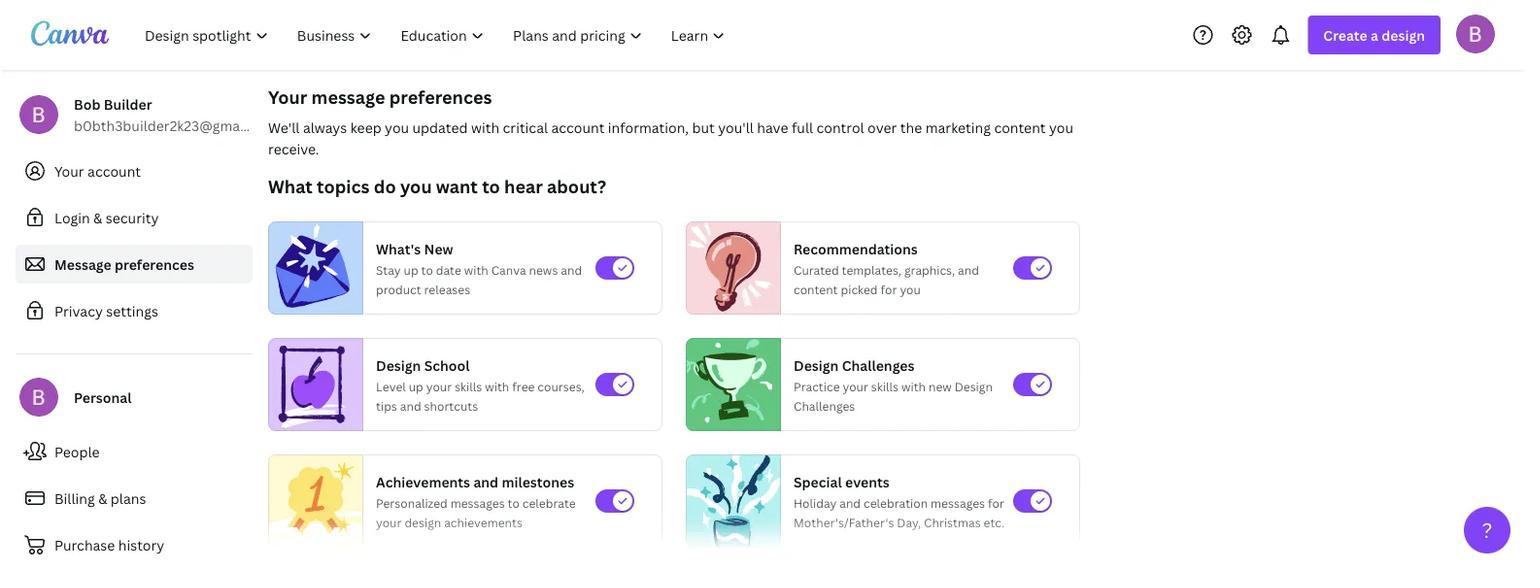 Task type: vqa. For each thing, say whether or not it's contained in the screenshot.


Task type: describe. For each thing, give the bounding box(es) containing it.
and inside achievements and milestones personalized messages to celebrate your design achievements
[[473, 473, 498, 491]]

plans
[[111, 489, 146, 508]]

login & security
[[54, 208, 159, 227]]

privacy settings link
[[16, 291, 253, 330]]

recommendations curated templates, graphics, and content picked for you
[[794, 239, 979, 297]]

your inside achievements and milestones personalized messages to celebrate your design achievements
[[376, 514, 402, 530]]

updated
[[412, 118, 468, 136]]

personal
[[74, 388, 132, 407]]

content inside 'we'll always keep you updated with critical account information, but you'll have full control over the marketing content you receive.'
[[994, 118, 1046, 136]]

etc.
[[984, 514, 1005, 530]]

special events holiday and celebration messages for mother's/father's day, christmas etc.
[[794, 473, 1005, 530]]

?
[[1482, 516, 1493, 544]]

keep
[[350, 118, 381, 136]]

for inside recommendations curated templates, graphics, and content picked for you
[[881, 281, 897, 297]]

mother's/father's
[[794, 514, 894, 530]]

design inside achievements and milestones personalized messages to celebrate your design achievements
[[405, 514, 441, 530]]

but
[[692, 118, 715, 136]]

date
[[436, 262, 461, 278]]

skills inside design challenges practice your skills with new design challenges
[[871, 378, 899, 394]]

what's new stay up to date with canva news and product releases
[[376, 239, 582, 297]]

topic image for design challenges
[[687, 338, 772, 431]]

practice
[[794, 378, 840, 394]]

full
[[792, 118, 813, 136]]

content inside recommendations curated templates, graphics, and content picked for you
[[794, 281, 838, 297]]

login & security link
[[16, 198, 253, 237]]

new
[[424, 239, 453, 258]]

purchase history link
[[16, 526, 253, 564]]

christmas
[[924, 514, 981, 530]]

login
[[54, 208, 90, 227]]

billing & plans link
[[16, 479, 253, 518]]

templates,
[[842, 262, 902, 278]]

your account
[[54, 162, 141, 180]]

shortcuts
[[424, 398, 478, 414]]

settings
[[106, 302, 158, 320]]

achievements and milestones personalized messages to celebrate your design achievements
[[376, 473, 576, 530]]

topic image for achievements and milestones
[[269, 450, 362, 552]]

billing
[[54, 489, 95, 508]]

0 vertical spatial challenges
[[842, 356, 915, 375]]

bob builder image
[[1456, 14, 1495, 53]]

topic image for special events
[[687, 450, 780, 552]]

what
[[268, 174, 313, 198]]

do
[[374, 174, 396, 198]]

purchase
[[54, 536, 115, 554]]

personalized
[[376, 495, 448, 511]]

with inside design school level up your skills with free courses, tips and shortcuts
[[485, 378, 509, 394]]

releases
[[424, 281, 470, 297]]

to for want
[[482, 174, 500, 198]]

achievements
[[444, 514, 523, 530]]

skills inside design school level up your skills with free courses, tips and shortcuts
[[455, 378, 482, 394]]

account inside 'we'll always keep you updated with critical account information, but you'll have full control over the marketing content you receive.'
[[551, 118, 605, 136]]

information,
[[608, 118, 689, 136]]

product
[[376, 281, 421, 297]]

create a design
[[1324, 26, 1425, 44]]

billing & plans
[[54, 489, 146, 508]]

what topics do you want to hear about?
[[268, 174, 606, 198]]

marketing
[[926, 118, 991, 136]]

a
[[1371, 26, 1379, 44]]

topic image for what's new
[[269, 222, 355, 315]]

message
[[311, 85, 385, 109]]

with inside what's new stay up to date with canva news and product releases
[[464, 262, 488, 278]]

you'll
[[718, 118, 754, 136]]

bob
[[74, 95, 101, 113]]

milestones
[[502, 473, 574, 491]]

holiday
[[794, 495, 837, 511]]

for inside special events holiday and celebration messages for mother's/father's day, christmas etc.
[[988, 495, 1004, 511]]

want
[[436, 174, 478, 198]]

with inside design challenges practice your skills with new design challenges
[[902, 378, 926, 394]]

new
[[929, 378, 952, 394]]

events
[[845, 473, 890, 491]]

news
[[529, 262, 558, 278]]

create
[[1324, 26, 1368, 44]]

create a design button
[[1308, 16, 1441, 54]]



Task type: locate. For each thing, give the bounding box(es) containing it.
design right a
[[1382, 26, 1425, 44]]

challenges
[[842, 356, 915, 375], [794, 398, 855, 414]]

messages
[[450, 495, 505, 511], [931, 495, 985, 511]]

free
[[512, 378, 535, 394]]

your message preferences
[[268, 85, 492, 109]]

topic image for design school
[[269, 338, 355, 431]]

0 vertical spatial preferences
[[389, 85, 492, 109]]

message preferences link
[[16, 245, 253, 284]]

privacy settings
[[54, 302, 158, 320]]

your down school
[[426, 378, 452, 394]]

account right critical
[[551, 118, 605, 136]]

with left new
[[902, 378, 926, 394]]

special
[[794, 473, 842, 491]]

to left date
[[421, 262, 433, 278]]

up for what's
[[404, 262, 418, 278]]

0 horizontal spatial your
[[54, 162, 84, 180]]

? button
[[1464, 507, 1511, 554]]

design for design challenges
[[794, 356, 839, 375]]

messages inside achievements and milestones personalized messages to celebrate your design achievements
[[450, 495, 505, 511]]

have
[[757, 118, 788, 136]]

1 horizontal spatial to
[[482, 174, 500, 198]]

with
[[471, 118, 499, 136], [464, 262, 488, 278], [485, 378, 509, 394], [902, 378, 926, 394]]

& for billing
[[98, 489, 107, 508]]

design up level
[[376, 356, 421, 375]]

topic image
[[269, 222, 355, 315], [687, 222, 772, 315], [269, 338, 355, 431], [687, 338, 772, 431], [269, 450, 362, 552], [687, 450, 780, 552]]

your for your message preferences
[[268, 85, 307, 109]]

1 vertical spatial your
[[54, 162, 84, 180]]

messages up achievements
[[450, 495, 505, 511]]

celebration
[[864, 495, 928, 511]]

0 horizontal spatial messages
[[450, 495, 505, 511]]

0 horizontal spatial content
[[794, 281, 838, 297]]

and up achievements
[[473, 473, 498, 491]]

2 messages from the left
[[931, 495, 985, 511]]

2 skills from the left
[[871, 378, 899, 394]]

for down templates, on the top right of the page
[[881, 281, 897, 297]]

design for design school
[[376, 356, 421, 375]]

courses,
[[538, 378, 585, 394]]

level
[[376, 378, 406, 394]]

security
[[106, 208, 159, 227]]

design
[[1382, 26, 1425, 44], [405, 514, 441, 530]]

challenges down picked
[[842, 356, 915, 375]]

you
[[385, 118, 409, 136], [1049, 118, 1073, 136], [400, 174, 432, 198], [900, 281, 921, 297]]

1 vertical spatial up
[[409, 378, 423, 394]]

design school level up your skills with free courses, tips and shortcuts
[[376, 356, 585, 414]]

school
[[424, 356, 470, 375]]

preferences down login & security link
[[115, 255, 194, 273]]

topic image for recommendations
[[687, 222, 772, 315]]

to left the hear
[[482, 174, 500, 198]]

over
[[868, 118, 897, 136]]

bob builder b0bth3builder2k23@gmail.com
[[74, 95, 280, 135]]

up inside design school level up your skills with free courses, tips and shortcuts
[[409, 378, 423, 394]]

your down personalized in the left bottom of the page
[[376, 514, 402, 530]]

always
[[303, 118, 347, 136]]

content right the marketing
[[994, 118, 1046, 136]]

and inside what's new stay up to date with canva news and product releases
[[561, 262, 582, 278]]

your inside your account link
[[54, 162, 84, 180]]

builder
[[104, 95, 152, 113]]

tips
[[376, 398, 397, 414]]

purchase history
[[54, 536, 164, 554]]

1 vertical spatial account
[[88, 162, 141, 180]]

0 horizontal spatial your
[[376, 514, 402, 530]]

up inside what's new stay up to date with canva news and product releases
[[404, 262, 418, 278]]

design
[[376, 356, 421, 375], [794, 356, 839, 375], [955, 378, 993, 394]]

1 vertical spatial challenges
[[794, 398, 855, 414]]

design down personalized in the left bottom of the page
[[405, 514, 441, 530]]

0 vertical spatial to
[[482, 174, 500, 198]]

1 vertical spatial to
[[421, 262, 433, 278]]

1 vertical spatial &
[[98, 489, 107, 508]]

0 vertical spatial account
[[551, 118, 605, 136]]

you inside recommendations curated templates, graphics, and content picked for you
[[900, 281, 921, 297]]

content down curated
[[794, 281, 838, 297]]

and right graphics,
[[958, 262, 979, 278]]

up right stay
[[404, 262, 418, 278]]

1 skills from the left
[[455, 378, 482, 394]]

and right tips
[[400, 398, 421, 414]]

0 vertical spatial up
[[404, 262, 418, 278]]

& left plans
[[98, 489, 107, 508]]

people
[[54, 443, 100, 461]]

your inside design challenges practice your skills with new design challenges
[[843, 378, 868, 394]]

topics
[[317, 174, 370, 198]]

design up the practice
[[794, 356, 839, 375]]

to down milestones
[[508, 495, 520, 511]]

for up etc.
[[988, 495, 1004, 511]]

top level navigation element
[[132, 16, 742, 54]]

recommendations
[[794, 239, 918, 258]]

& for login
[[93, 208, 102, 227]]

achievements
[[376, 473, 470, 491]]

1 vertical spatial for
[[988, 495, 1004, 511]]

preferences
[[389, 85, 492, 109], [115, 255, 194, 273]]

topic image left the holiday
[[687, 450, 780, 552]]

we'll always keep you updated with critical account information, but you'll have full control over the marketing content you receive.
[[268, 118, 1073, 158]]

and up mother's/father's
[[840, 495, 861, 511]]

privacy
[[54, 302, 103, 320]]

people link
[[16, 432, 253, 471]]

your inside design school level up your skills with free courses, tips and shortcuts
[[426, 378, 452, 394]]

1 messages from the left
[[450, 495, 505, 511]]

message preferences
[[54, 255, 194, 273]]

to inside achievements and milestones personalized messages to celebrate your design achievements
[[508, 495, 520, 511]]

content
[[994, 118, 1046, 136], [794, 281, 838, 297]]

& right the login
[[93, 208, 102, 227]]

design right new
[[955, 378, 993, 394]]

with left free
[[485, 378, 509, 394]]

with inside 'we'll always keep you updated with critical account information, but you'll have full control over the marketing content you receive.'
[[471, 118, 499, 136]]

2 horizontal spatial your
[[843, 378, 868, 394]]

message
[[54, 255, 111, 273]]

and right news
[[561, 262, 582, 278]]

for
[[881, 281, 897, 297], [988, 495, 1004, 511]]

1 horizontal spatial skills
[[871, 378, 899, 394]]

your for your account
[[54, 162, 84, 180]]

2 horizontal spatial to
[[508, 495, 520, 511]]

topic image left personalized in the left bottom of the page
[[269, 450, 362, 552]]

topic image left curated
[[687, 222, 772, 315]]

your account link
[[16, 152, 253, 190]]

your
[[426, 378, 452, 394], [843, 378, 868, 394], [376, 514, 402, 530]]

to
[[482, 174, 500, 198], [421, 262, 433, 278], [508, 495, 520, 511]]

the
[[900, 118, 922, 136]]

b0bth3builder2k23@gmail.com
[[74, 116, 280, 135]]

up right level
[[409, 378, 423, 394]]

1 vertical spatial preferences
[[115, 255, 194, 273]]

about?
[[547, 174, 606, 198]]

control
[[817, 118, 864, 136]]

what's
[[376, 239, 421, 258]]

graphics,
[[904, 262, 955, 278]]

picked
[[841, 281, 878, 297]]

0 horizontal spatial skills
[[455, 378, 482, 394]]

0 horizontal spatial account
[[88, 162, 141, 180]]

challenges down the practice
[[794, 398, 855, 414]]

skills up shortcuts
[[455, 378, 482, 394]]

critical
[[503, 118, 548, 136]]

receive.
[[268, 139, 319, 158]]

1 horizontal spatial your
[[426, 378, 452, 394]]

we'll
[[268, 118, 300, 136]]

and inside recommendations curated templates, graphics, and content picked for you
[[958, 262, 979, 278]]

1 horizontal spatial account
[[551, 118, 605, 136]]

design challenges practice your skills with new design challenges
[[794, 356, 993, 414]]

account up login & security
[[88, 162, 141, 180]]

skills
[[455, 378, 482, 394], [871, 378, 899, 394]]

curated
[[794, 262, 839, 278]]

your
[[268, 85, 307, 109], [54, 162, 84, 180]]

0 vertical spatial your
[[268, 85, 307, 109]]

1 horizontal spatial preferences
[[389, 85, 492, 109]]

and inside design school level up your skills with free courses, tips and shortcuts
[[400, 398, 421, 414]]

your up the login
[[54, 162, 84, 180]]

up for design
[[409, 378, 423, 394]]

1 horizontal spatial your
[[268, 85, 307, 109]]

stay
[[376, 262, 401, 278]]

1 vertical spatial content
[[794, 281, 838, 297]]

0 vertical spatial &
[[93, 208, 102, 227]]

1 vertical spatial design
[[405, 514, 441, 530]]

0 horizontal spatial for
[[881, 281, 897, 297]]

messages up christmas
[[931, 495, 985, 511]]

day,
[[897, 514, 921, 530]]

1 horizontal spatial messages
[[931, 495, 985, 511]]

2 vertical spatial to
[[508, 495, 520, 511]]

0 vertical spatial content
[[994, 118, 1046, 136]]

preferences up updated
[[389, 85, 492, 109]]

canva
[[491, 262, 526, 278]]

celebrate
[[522, 495, 576, 511]]

1 horizontal spatial content
[[994, 118, 1046, 136]]

and
[[561, 262, 582, 278], [958, 262, 979, 278], [400, 398, 421, 414], [473, 473, 498, 491], [840, 495, 861, 511]]

topic image left stay
[[269, 222, 355, 315]]

history
[[118, 536, 164, 554]]

0 horizontal spatial design
[[405, 514, 441, 530]]

0 horizontal spatial to
[[421, 262, 433, 278]]

to for messages
[[508, 495, 520, 511]]

with left critical
[[471, 118, 499, 136]]

your right the practice
[[843, 378, 868, 394]]

0 vertical spatial for
[[881, 281, 897, 297]]

0 horizontal spatial preferences
[[115, 255, 194, 273]]

2 horizontal spatial design
[[955, 378, 993, 394]]

to inside what's new stay up to date with canva news and product releases
[[421, 262, 433, 278]]

messages inside special events holiday and celebration messages for mother's/father's day, christmas etc.
[[931, 495, 985, 511]]

1 horizontal spatial for
[[988, 495, 1004, 511]]

with right date
[[464, 262, 488, 278]]

your up we'll
[[268, 85, 307, 109]]

design inside dropdown button
[[1382, 26, 1425, 44]]

skills left new
[[871, 378, 899, 394]]

hear
[[504, 174, 543, 198]]

design inside design school level up your skills with free courses, tips and shortcuts
[[376, 356, 421, 375]]

and inside special events holiday and celebration messages for mother's/father's day, christmas etc.
[[840, 495, 861, 511]]

0 horizontal spatial design
[[376, 356, 421, 375]]

1 horizontal spatial design
[[794, 356, 839, 375]]

0 vertical spatial design
[[1382, 26, 1425, 44]]

1 horizontal spatial design
[[1382, 26, 1425, 44]]

topic image left tips
[[269, 338, 355, 431]]

topic image left the practice
[[687, 338, 772, 431]]



